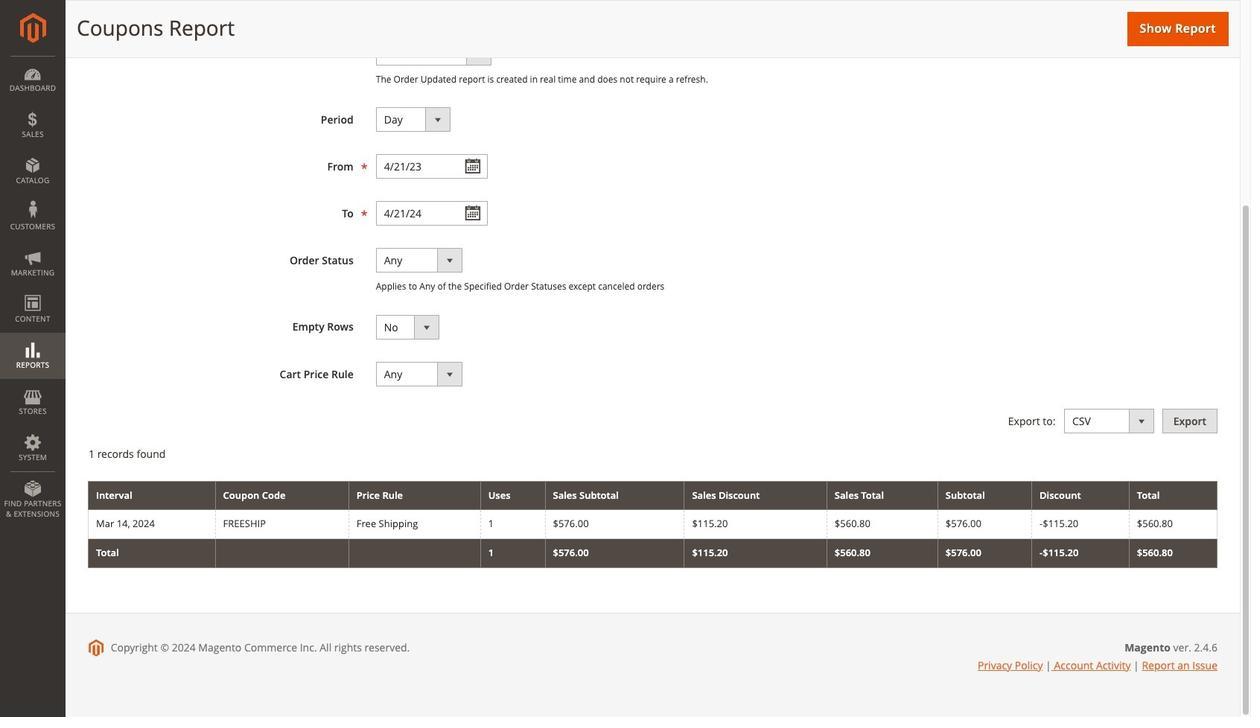 Task type: locate. For each thing, give the bounding box(es) containing it.
None text field
[[376, 154, 488, 179]]

None text field
[[376, 201, 488, 226]]

menu bar
[[0, 56, 66, 527]]

magento admin panel image
[[20, 13, 46, 43]]



